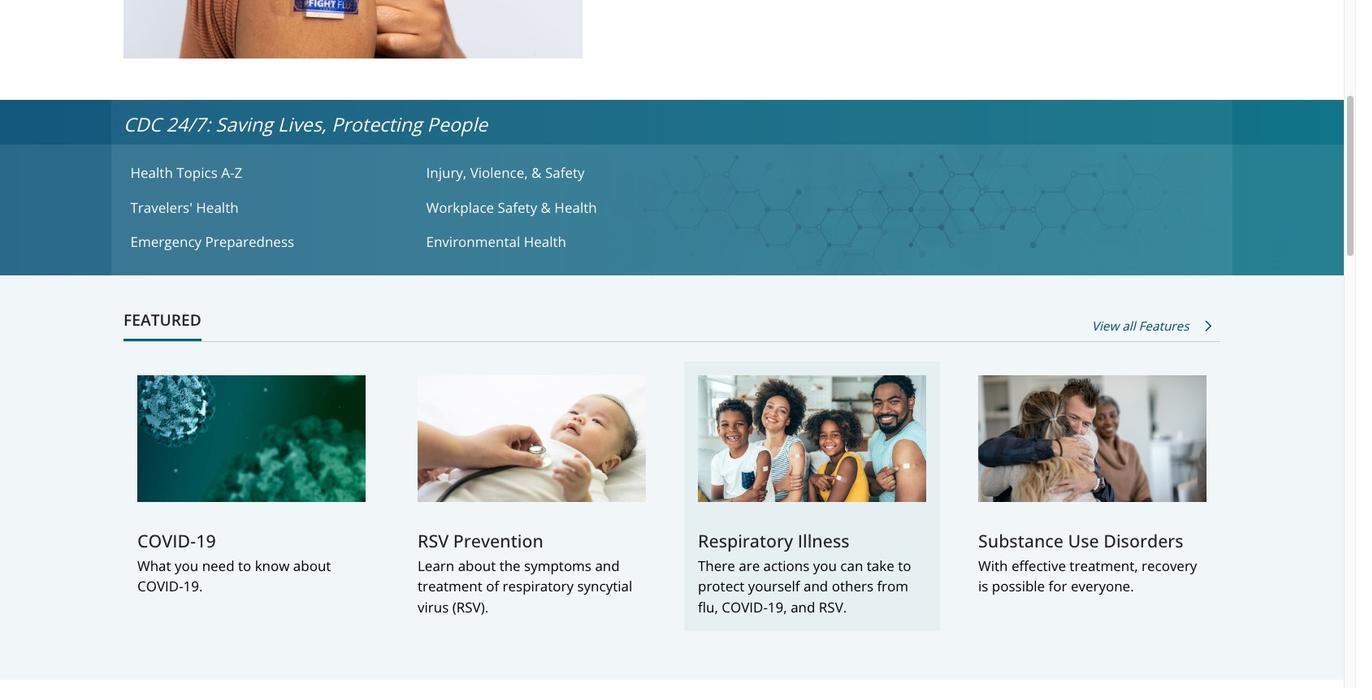 Task type: locate. For each thing, give the bounding box(es) containing it.
0 vertical spatial and
[[595, 556, 620, 575]]

&
[[532, 163, 542, 182], [541, 198, 551, 217]]

1 you from the left
[[175, 556, 198, 575]]

& up the workplace safety & health link
[[532, 163, 542, 182]]

1 horizontal spatial to
[[898, 556, 911, 575]]

2 you from the left
[[813, 556, 837, 575]]

1 vertical spatial covid-
[[137, 577, 183, 596]]

recovery
[[1142, 556, 1197, 575]]

and right 19, at the bottom right of the page
[[791, 598, 815, 617]]

virus
[[418, 598, 449, 617]]

you
[[175, 556, 198, 575], [813, 556, 837, 575]]

a-
[[221, 163, 234, 182]]

you inside covid-19 what you need to know about covid-19.
[[175, 556, 198, 575]]

learn
[[418, 556, 454, 575]]

0 horizontal spatial about
[[293, 556, 331, 575]]

view all features link
[[1092, 317, 1212, 336]]

topics
[[177, 163, 218, 182]]

use
[[1068, 529, 1099, 552]]

you up 19. at the bottom of the page
[[175, 556, 198, 575]]

respiratory
[[503, 577, 574, 596]]

and inside rsv prevention learn about the symptoms and treatment of respiratory syncytial virus (rsv).
[[595, 556, 620, 575]]

to right need
[[238, 556, 251, 575]]

covid- down protect
[[722, 598, 768, 617]]

safety up the workplace safety & health link
[[545, 163, 585, 182]]

featured
[[124, 308, 201, 330]]

cdc 24/7: saving lives, protecting people
[[124, 111, 488, 137]]

0 horizontal spatial to
[[238, 556, 251, 575]]

travelers'
[[130, 198, 193, 217]]

know
[[255, 556, 290, 575]]

smiling family with band aids image
[[684, 361, 940, 516]]

health
[[130, 163, 173, 182], [196, 198, 239, 217], [555, 198, 597, 217], [524, 232, 566, 251]]

1 to from the left
[[238, 556, 251, 575]]

to up from on the right of page
[[898, 556, 911, 575]]

0 vertical spatial &
[[532, 163, 542, 182]]

rsv.
[[819, 598, 847, 617]]

about up of
[[458, 556, 496, 575]]

showing support in group therapy image
[[965, 361, 1221, 516]]

and up rsv.
[[804, 577, 828, 596]]

(rsv).
[[452, 598, 489, 617]]

and
[[595, 556, 620, 575], [804, 577, 828, 596], [791, 598, 815, 617]]

disorders
[[1104, 529, 1184, 552]]

emergency
[[130, 232, 202, 251]]

1 horizontal spatial about
[[458, 556, 496, 575]]

there
[[698, 556, 735, 575]]

environmental health
[[426, 232, 566, 251]]

everyone.
[[1071, 577, 1134, 596]]

0 horizontal spatial you
[[175, 556, 198, 575]]

prevention
[[453, 529, 544, 552]]

the
[[499, 556, 521, 575]]

19.
[[183, 577, 203, 596]]

about
[[293, 556, 331, 575], [458, 556, 496, 575]]

others
[[832, 577, 874, 596]]

covid- down the what
[[137, 577, 183, 596]]

& down injury, violence, & safety link
[[541, 198, 551, 217]]

and up syncytial
[[595, 556, 620, 575]]

covid-19 what you need to know about covid-19.
[[137, 529, 331, 596]]

injury,
[[426, 163, 467, 182]]

from
[[877, 577, 909, 596]]

2 about from the left
[[458, 556, 496, 575]]

1 vertical spatial and
[[804, 577, 828, 596]]

about inside covid-19 what you need to know about covid-19.
[[293, 556, 331, 575]]

possible
[[992, 577, 1045, 596]]

covid- inside the respiratory illness there are actions you can take to protect yourself and others from flu, covid-19, and rsv.
[[722, 598, 768, 617]]

environmental
[[426, 232, 520, 251]]

all
[[1122, 317, 1136, 334]]

need
[[202, 556, 235, 575]]

about right the know
[[293, 556, 331, 575]]

health down the workplace safety & health link
[[524, 232, 566, 251]]

travelers' health
[[130, 198, 239, 217]]

rsv
[[418, 529, 449, 552]]

you down illness
[[813, 556, 837, 575]]

chevron right image
[[1206, 317, 1212, 336]]

people
[[427, 111, 488, 137]]

to
[[238, 556, 251, 575], [898, 556, 911, 575]]

of
[[486, 577, 499, 596]]

respiratory
[[698, 529, 793, 552]]

flu,
[[698, 598, 718, 617]]

safety down injury, violence, & safety
[[498, 198, 537, 217]]

covid-
[[137, 529, 196, 552], [137, 577, 183, 596], [722, 598, 768, 617]]

1 horizontal spatial you
[[813, 556, 837, 575]]

1 about from the left
[[293, 556, 331, 575]]

workplace safety & health link
[[419, 190, 660, 225]]

violence,
[[470, 163, 528, 182]]

2 to from the left
[[898, 556, 911, 575]]

1 vertical spatial &
[[541, 198, 551, 217]]

health up emergency preparedness
[[196, 198, 239, 217]]

doctor examining infant with stethoscope image
[[404, 361, 660, 516]]

safety
[[545, 163, 585, 182], [498, 198, 537, 217]]

yourself
[[748, 577, 800, 596]]

1 vertical spatial safety
[[498, 198, 537, 217]]

take
[[867, 556, 895, 575]]

protect
[[698, 577, 745, 596]]

is
[[978, 577, 989, 596]]

cdc
[[124, 111, 161, 137]]

about inside rsv prevention learn about the symptoms and treatment of respiratory syncytial virus (rsv).
[[458, 556, 496, 575]]

0 vertical spatial safety
[[545, 163, 585, 182]]

health topics a-z
[[130, 163, 242, 182]]

treatment
[[418, 577, 483, 596]]

24/7:
[[166, 111, 211, 137]]

2 vertical spatial covid-
[[722, 598, 768, 617]]

covid- up the what
[[137, 529, 196, 552]]



Task type: vqa. For each thing, say whether or not it's contained in the screenshot.
"View all Features" link
yes



Task type: describe. For each thing, give the bounding box(es) containing it.
saving
[[216, 111, 273, 137]]

travelers' health link
[[124, 190, 364, 225]]

to inside the respiratory illness there are actions you can take to protect yourself and others from flu, covid-19, and rsv.
[[898, 556, 911, 575]]

emergency preparedness
[[130, 232, 294, 251]]

protecting
[[332, 111, 422, 137]]

view
[[1092, 317, 1119, 334]]

woman showing band aid on her arm, band aid says #fightflu image
[[124, 0, 583, 58]]

for
[[1049, 577, 1067, 596]]

2 vertical spatial and
[[791, 598, 815, 617]]

are
[[739, 556, 760, 575]]

actions
[[764, 556, 810, 575]]

symptoms
[[524, 556, 592, 575]]

health topics a-z link
[[124, 156, 364, 190]]

rsv prevention learn about the symptoms and treatment of respiratory syncytial virus (rsv).
[[418, 529, 632, 617]]

what
[[137, 556, 171, 575]]

substance use disorders with effective treatment, recovery is possible for everyone.
[[978, 529, 1197, 596]]

health down injury, violence, & safety link
[[555, 198, 597, 217]]

workplace
[[426, 198, 494, 217]]

environmental health link
[[419, 225, 660, 259]]

syncytial
[[577, 577, 632, 596]]

injury, violence, & safety
[[426, 163, 585, 182]]

& for safety
[[541, 198, 551, 217]]

& for violence,
[[532, 163, 542, 182]]

can
[[841, 556, 863, 575]]

features
[[1139, 317, 1189, 334]]

illness
[[798, 529, 850, 552]]

workplace safety & health
[[426, 198, 597, 217]]

cvoid-19 virus illustration image
[[124, 361, 380, 516]]

respiratory illness there are actions you can take to protect yourself and others from flu, covid-19, and rsv.
[[698, 529, 911, 617]]

19
[[196, 529, 216, 552]]

1 horizontal spatial safety
[[545, 163, 585, 182]]

treatment,
[[1070, 556, 1138, 575]]

view all features
[[1092, 317, 1189, 334]]

z
[[234, 163, 242, 182]]

you inside the respiratory illness there are actions you can take to protect yourself and others from flu, covid-19, and rsv.
[[813, 556, 837, 575]]

with
[[978, 556, 1008, 575]]

effective
[[1012, 556, 1066, 575]]

lives,
[[278, 111, 327, 137]]

0 horizontal spatial safety
[[498, 198, 537, 217]]

preparedness
[[205, 232, 294, 251]]

0 vertical spatial covid-
[[137, 529, 196, 552]]

to inside covid-19 what you need to know about covid-19.
[[238, 556, 251, 575]]

19,
[[768, 598, 787, 617]]

substance
[[978, 529, 1064, 552]]

injury, violence, & safety link
[[419, 156, 660, 190]]

health up the travelers'
[[130, 163, 173, 182]]

emergency preparedness link
[[124, 225, 364, 259]]



